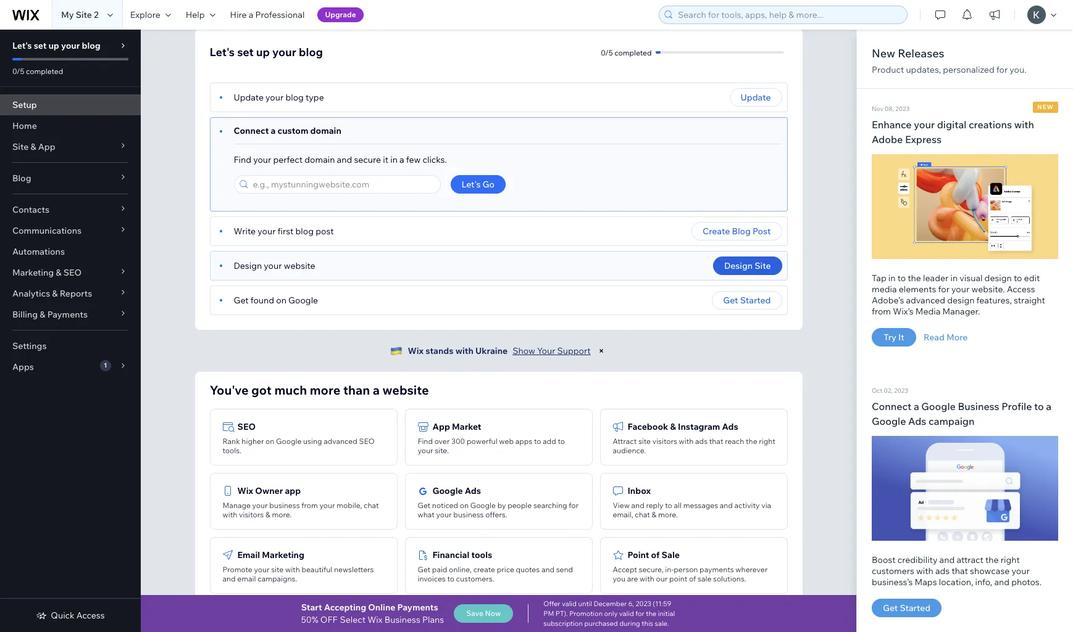 Task type: describe. For each thing, give the bounding box(es) containing it.
02,
[[884, 387, 893, 395]]

1 horizontal spatial up
[[256, 45, 270, 59]]

get down business's
[[883, 603, 898, 614]]

and left 'secure' at the left
[[337, 154, 352, 165]]

payments
[[700, 566, 734, 575]]

google up noticed
[[432, 486, 463, 497]]

get found on google
[[234, 295, 318, 306]]

maps
[[915, 577, 937, 588]]

business inside get noticed on google by people searching for what your business offers.
[[453, 511, 484, 520]]

oct
[[872, 387, 882, 395]]

you've got much more than a website
[[210, 383, 429, 398]]

with inside accept secure, in-person payments wherever you are with our point of sale solutions.
[[640, 575, 654, 584]]

find for find your perfect domain and secure it in a few clicks.
[[234, 154, 251, 165]]

and right info, in the right of the page
[[994, 577, 1009, 588]]

payments inside dropdown button
[[47, 309, 88, 320]]

straight
[[1014, 295, 1045, 306]]

2023 for nov 08, 2023
[[895, 105, 910, 113]]

rank higher on google using advanced seo tools.
[[223, 437, 375, 456]]

setup link
[[0, 94, 141, 115]]

and left activity
[[720, 501, 733, 511]]

write your first blog post
[[234, 226, 334, 237]]

find over 300 powerful web apps to add to your site.
[[418, 437, 565, 456]]

stands
[[425, 346, 453, 357]]

more. inside the manage your business from your mobile, chat with visitors & more.
[[272, 511, 292, 520]]

sale
[[662, 550, 680, 561]]

0 horizontal spatial of
[[651, 550, 660, 561]]

get noticed on google by people searching for what your business offers.
[[418, 501, 578, 520]]

app
[[285, 486, 301, 497]]

get inside get noticed on google by people searching for what your business offers.
[[418, 501, 430, 511]]

and down inbox
[[631, 501, 644, 511]]

reply
[[646, 501, 663, 511]]

upgrade
[[325, 10, 356, 19]]

write
[[234, 226, 256, 237]]

your inside get noticed on google by people searching for what your business offers.
[[436, 511, 452, 520]]

person
[[674, 566, 698, 575]]

create
[[473, 566, 495, 575]]

email marketing
[[237, 550, 304, 561]]

to left edit
[[1014, 273, 1022, 284]]

access inside sidebar element
[[76, 611, 105, 622]]

Search for tools, apps, help & more... field
[[674, 6, 903, 23]]

facebook & instagram ads
[[628, 422, 738, 433]]

from inside the manage your business from your mobile, chat with visitors & more.
[[301, 501, 318, 511]]

marketing inside popup button
[[12, 267, 54, 278]]

design for design your website
[[234, 261, 262, 272]]

your inside enhance your digital creations with adobe express
[[914, 119, 935, 131]]

& for instagram
[[670, 422, 676, 433]]

business's
[[872, 577, 913, 588]]

features,
[[976, 295, 1012, 306]]

your up get found on google
[[264, 261, 282, 272]]

subscription
[[543, 620, 583, 628]]

your down professional
[[272, 45, 296, 59]]

quick access
[[51, 611, 105, 622]]

set inside sidebar element
[[34, 40, 47, 51]]

help button
[[178, 0, 223, 30]]

financial
[[432, 550, 469, 561]]

read
[[924, 332, 944, 343]]

with right stands
[[455, 346, 473, 357]]

0 vertical spatial 0/5 completed
[[601, 48, 652, 57]]

1 vertical spatial seo
[[237, 422, 256, 433]]

invoices
[[418, 575, 446, 584]]

blog left type
[[285, 92, 304, 103]]

1 horizontal spatial ads
[[722, 422, 738, 433]]

and inside get paid online, create price quotes and send invoices to customers.
[[541, 566, 554, 575]]

creations
[[969, 119, 1012, 131]]

google ads
[[432, 486, 481, 497]]

for inside get noticed on google by people searching for what your business offers.
[[569, 501, 578, 511]]

communications
[[12, 225, 82, 236]]

ads inside attract site visitors with ads that reach the right audience.
[[695, 437, 708, 446]]

adobe
[[872, 133, 903, 146]]

get started for the get started link
[[883, 603, 931, 614]]

& inside view and reply to all messages and activity via email, chat & more.
[[652, 511, 656, 520]]

ads inside boost credibility and attract the right customers with ads that showcase your business's maps location, info, and photos.
[[935, 566, 950, 577]]

tap
[[872, 273, 886, 284]]

1 horizontal spatial website
[[382, 383, 429, 398]]

analytics for analytics & reports
[[237, 614, 276, 625]]

contacts button
[[0, 199, 141, 220]]

enhance
[[872, 119, 912, 131]]

showcase
[[970, 566, 1010, 577]]

customers.
[[456, 575, 494, 584]]

newsletters
[[334, 566, 374, 575]]

get inside get paid online, create price quotes and send invoices to customers.
[[418, 566, 430, 575]]

show your support button
[[513, 346, 591, 357]]

rank
[[223, 437, 240, 446]]

tools.
[[223, 446, 241, 456]]

start
[[301, 603, 322, 614]]

billing & payments
[[12, 309, 88, 320]]

off
[[320, 615, 337, 626]]

get started for get started button
[[723, 295, 771, 306]]

to inside view and reply to all messages and activity via email, chat & more.
[[665, 501, 672, 511]]

seo inside rank higher on google using advanced seo tools.
[[359, 437, 375, 446]]

0 horizontal spatial connect
[[234, 125, 269, 136]]

the inside boost credibility and attract the right customers with ads that showcase your business's maps location, info, and photos.
[[985, 555, 999, 566]]

edit
[[1024, 273, 1040, 284]]

1 horizontal spatial app
[[432, 422, 450, 433]]

reports
[[60, 288, 92, 299]]

from inside tap in to the leader in visual design to edit media elements for your website. access adobe's advanced design features, straight from wix's media manager.
[[872, 306, 891, 317]]

seo inside popup button
[[63, 267, 82, 278]]

up inside sidebar element
[[48, 40, 59, 51]]

to inside "oct 02, 2023 connect a google business profile to a google ads campaign"
[[1034, 401, 1044, 413]]

started for the get started link
[[900, 603, 931, 614]]

that inside attract site visitors with ads that reach the right audience.
[[709, 437, 723, 446]]

automations
[[12, 246, 65, 257]]

on for higher
[[266, 437, 274, 446]]

web
[[499, 437, 514, 446]]

1 horizontal spatial let's
[[210, 45, 235, 59]]

promotion
[[569, 610, 603, 619]]

try it link
[[872, 328, 916, 347]]

chat inside the manage your business from your mobile, chat with visitors & more.
[[364, 501, 379, 511]]

my
[[61, 9, 74, 20]]

to right media
[[897, 273, 906, 284]]

with inside the "promote your site with beautiful newsletters and email campaigns."
[[285, 566, 300, 575]]

boost
[[872, 555, 896, 566]]

elements
[[899, 284, 936, 295]]

logo
[[432, 614, 453, 625]]

1 vertical spatial marketing
[[262, 550, 304, 561]]

save
[[466, 609, 483, 619]]

email
[[237, 575, 256, 584]]

blog right first
[[295, 226, 314, 237]]

via
[[761, 501, 771, 511]]

using
[[303, 437, 322, 446]]

create blog post
[[703, 226, 771, 237]]

and inside the "promote your site with beautiful newsletters and email campaigns."
[[223, 575, 236, 584]]

you've
[[210, 383, 249, 398]]

quick access button
[[36, 611, 105, 622]]

first
[[278, 226, 294, 237]]

are
[[627, 575, 638, 584]]

your up connect a custom domain
[[266, 92, 284, 103]]

tap in to the leader in visual design to edit media elements for your website. access adobe's advanced design features, straight from wix's media manager.
[[872, 273, 1045, 317]]

google up 'campaign'
[[921, 401, 956, 413]]

analytics & reports button
[[0, 283, 141, 304]]

contacts
[[12, 204, 49, 215]]

update for update your blog type
[[234, 92, 264, 103]]

right inside attract site visitors with ads that reach the right audience.
[[759, 437, 775, 446]]

the inside tap in to the leader in visual design to edit media elements for your website. access adobe's advanced design features, straight from wix's media manager.
[[908, 273, 921, 284]]

much
[[274, 383, 307, 398]]

payments inside start accepting online payments 50% off select wix business plans
[[397, 603, 438, 614]]

all
[[674, 501, 682, 511]]

branding
[[463, 614, 501, 625]]

december
[[594, 600, 627, 609]]

owner
[[255, 486, 283, 497]]

financial tools
[[432, 550, 492, 561]]

your left perfect
[[253, 154, 271, 165]]

visitors inside the manage your business from your mobile, chat with visitors & more.
[[239, 511, 264, 520]]

site inside the "promote your site with beautiful newsletters and email campaigns."
[[271, 566, 284, 575]]

send
[[556, 566, 573, 575]]

started for get started button
[[740, 295, 771, 306]]

get inside button
[[723, 295, 738, 306]]

initial
[[658, 610, 675, 619]]

let's inside 'let's go' button
[[461, 179, 481, 190]]

pt).
[[556, 610, 568, 619]]

wix for wix stands with ukraine show your support
[[408, 346, 424, 357]]

your left first
[[258, 226, 276, 237]]

0/5 inside sidebar element
[[12, 67, 24, 76]]

let's inside sidebar element
[[12, 40, 32, 51]]

let's go button
[[450, 175, 506, 194]]

advanced inside tap in to the leader in visual design to edit media elements for your website. access adobe's advanced design features, straight from wix's media manager.
[[906, 295, 945, 306]]

instagram
[[678, 422, 720, 433]]

1 horizontal spatial let's set up your blog
[[210, 45, 323, 59]]

automations link
[[0, 241, 141, 262]]

app inside site & app dropdown button
[[38, 141, 55, 152]]

& for seo
[[56, 267, 61, 278]]

more. inside view and reply to all messages and activity via email, chat & more.
[[658, 511, 678, 520]]

attract
[[957, 555, 983, 566]]

blog up type
[[299, 45, 323, 59]]

google down '02,'
[[872, 415, 906, 428]]

got
[[251, 383, 272, 398]]

hire a professional
[[230, 9, 305, 20]]

find your perfect domain and secure it in a few clicks.
[[234, 154, 447, 165]]

analytics for analytics & reports
[[12, 288, 50, 299]]

google right found
[[288, 295, 318, 306]]

on for noticed
[[460, 501, 469, 511]]

your left mobile, on the left of page
[[319, 501, 335, 511]]

to left add
[[534, 437, 541, 446]]

1 horizontal spatial in
[[888, 273, 896, 284]]

right inside boost credibility and attract the right customers with ads that showcase your business's maps location, info, and photos.
[[1001, 555, 1020, 566]]

more
[[310, 383, 340, 398]]

your inside tap in to the leader in visual design to edit media elements for your website. access adobe's advanced design features, straight from wix's media manager.
[[951, 284, 969, 295]]

your inside the "promote your site with beautiful newsletters and email campaigns."
[[254, 566, 269, 575]]

0/5 completed inside sidebar element
[[12, 67, 63, 76]]

& for app
[[30, 141, 36, 152]]

connect inside "oct 02, 2023 connect a google business profile to a google ads campaign"
[[872, 401, 911, 413]]

visitors inside attract site visitors with ads that reach the right audience.
[[652, 437, 677, 446]]



Task type: locate. For each thing, give the bounding box(es) containing it.
to right invoices
[[447, 575, 454, 584]]

2
[[94, 9, 99, 20]]

try
[[884, 332, 896, 343]]

domain for perfect
[[305, 154, 335, 165]]

let's go
[[461, 179, 495, 190]]

with inside enhance your digital creations with adobe express
[[1014, 119, 1034, 131]]

advanced
[[906, 295, 945, 306], [324, 437, 357, 446]]

0 vertical spatial design
[[984, 273, 1012, 284]]

point of sale
[[628, 550, 680, 561]]

noticed
[[432, 501, 458, 511]]

for
[[996, 64, 1008, 75], [938, 284, 949, 295], [569, 501, 578, 511], [635, 610, 644, 619]]

1 horizontal spatial ads
[[935, 566, 950, 577]]

payments up 'plans'
[[397, 603, 438, 614]]

domain
[[310, 125, 341, 136], [305, 154, 335, 165]]

payments down analytics & reports popup button
[[47, 309, 88, 320]]

what
[[418, 511, 435, 520]]

1 vertical spatial design
[[947, 295, 974, 306]]

1 horizontal spatial 0/5
[[601, 48, 613, 57]]

campaigns.
[[258, 575, 297, 584]]

point
[[628, 550, 649, 561]]

up up setup link
[[48, 40, 59, 51]]

1 horizontal spatial get started
[[883, 603, 931, 614]]

1 update from the left
[[234, 92, 264, 103]]

blog inside sidebar element
[[82, 40, 101, 51]]

try it
[[884, 332, 904, 343]]

to left all
[[665, 501, 672, 511]]

0 horizontal spatial in
[[390, 154, 398, 165]]

site left "2"
[[76, 9, 92, 20]]

site.
[[435, 446, 449, 456]]

2 vertical spatial 2023
[[636, 600, 651, 609]]

& for reports
[[278, 614, 284, 625]]

blog
[[82, 40, 101, 51], [299, 45, 323, 59], [285, 92, 304, 103], [295, 226, 314, 237]]

for inside tap in to the leader in visual design to edit media elements for your website. access adobe's advanced design features, straight from wix's media manager.
[[938, 284, 949, 295]]

right
[[759, 437, 775, 446], [1001, 555, 1020, 566]]

wix owner app
[[237, 486, 301, 497]]

let's up setup
[[12, 40, 32, 51]]

0 horizontal spatial analytics
[[12, 288, 50, 299]]

campaign
[[929, 415, 975, 428]]

1 vertical spatial 0/5 completed
[[12, 67, 63, 76]]

0 horizontal spatial business
[[269, 501, 300, 511]]

design inside button
[[724, 261, 753, 272]]

mobile,
[[337, 501, 362, 511]]

1 horizontal spatial that
[[952, 566, 968, 577]]

wix
[[408, 346, 424, 357], [237, 486, 253, 497], [368, 615, 383, 626]]

blog inside "popup button"
[[12, 173, 31, 184]]

save now button
[[454, 605, 513, 624]]

business inside "oct 02, 2023 connect a google business profile to a google ads campaign"
[[958, 401, 999, 413]]

google inside rank higher on google using advanced seo tools.
[[276, 437, 302, 446]]

find inside find over 300 powerful web apps to add to your site.
[[418, 437, 433, 446]]

online,
[[449, 566, 472, 575]]

more. left the messages
[[658, 511, 678, 520]]

marketing up the "promote your site with beautiful newsletters and email campaigns."
[[262, 550, 304, 561]]

let's set up your blog down my
[[12, 40, 101, 51]]

for inside new releases product updates, personalized for you.
[[996, 64, 1008, 75]]

in
[[390, 154, 398, 165], [888, 273, 896, 284], [950, 273, 958, 284]]

the inside offer valid until december 6, 2023 (11:59 pm pt). promotion only valid for the initial subscription purchased during this sale.
[[646, 610, 656, 619]]

website
[[284, 261, 315, 272], [382, 383, 429, 398]]

of inside accept secure, in-person payments wherever you are with our point of sale solutions.
[[689, 575, 696, 584]]

0 horizontal spatial business
[[384, 615, 420, 626]]

valid
[[562, 600, 577, 609], [619, 610, 634, 619]]

on inside rank higher on google using advanced seo tools.
[[266, 437, 274, 446]]

0 horizontal spatial more.
[[272, 511, 292, 520]]

to inside get paid online, create price quotes and send invoices to customers.
[[447, 575, 454, 584]]

advanced down leader at right
[[906, 295, 945, 306]]

2 design from the left
[[724, 261, 753, 272]]

0 horizontal spatial payments
[[47, 309, 88, 320]]

our
[[656, 575, 668, 584]]

& for payments
[[40, 309, 45, 320]]

communications button
[[0, 220, 141, 241]]

business inside start accepting online payments 50% off select wix business plans
[[384, 615, 420, 626]]

started down maps
[[900, 603, 931, 614]]

0 horizontal spatial seo
[[63, 267, 82, 278]]

valid up during
[[619, 610, 634, 619]]

connect left 'custom'
[[234, 125, 269, 136]]

the inside attract site visitors with ads that reach the right audience.
[[746, 437, 757, 446]]

go
[[483, 179, 495, 190]]

0 horizontal spatial get started
[[723, 295, 771, 306]]

1 vertical spatial connect
[[872, 401, 911, 413]]

6,
[[628, 600, 634, 609]]

sidebar element
[[0, 30, 141, 633]]

1 vertical spatial business
[[384, 615, 420, 626]]

domain up find your perfect domain and secure it in a few clicks.
[[310, 125, 341, 136]]

2 horizontal spatial seo
[[359, 437, 375, 446]]

0 vertical spatial valid
[[562, 600, 577, 609]]

logo & branding button
[[405, 602, 592, 633]]

1 vertical spatial right
[[1001, 555, 1020, 566]]

on for found
[[276, 295, 286, 306]]

website down first
[[284, 261, 315, 272]]

access right quick
[[76, 611, 105, 622]]

1 vertical spatial app
[[432, 422, 450, 433]]

1 vertical spatial valid
[[619, 610, 634, 619]]

0 vertical spatial business
[[958, 401, 999, 413]]

market
[[452, 422, 481, 433]]

this
[[642, 620, 653, 628]]

0/5 completed
[[601, 48, 652, 57], [12, 67, 63, 76]]

app down the home link
[[38, 141, 55, 152]]

get started link
[[872, 599, 942, 618]]

0 horizontal spatial let's set up your blog
[[12, 40, 101, 51]]

until
[[578, 600, 592, 609]]

get started down design site button
[[723, 295, 771, 306]]

1 horizontal spatial advanced
[[906, 295, 945, 306]]

started down design site button
[[740, 295, 771, 306]]

blog inside button
[[732, 226, 751, 237]]

0 horizontal spatial 0/5 completed
[[12, 67, 63, 76]]

email
[[237, 550, 260, 561]]

0 horizontal spatial site
[[12, 141, 29, 152]]

marketing & seo
[[12, 267, 82, 278]]

design for design site
[[724, 261, 753, 272]]

now
[[485, 609, 501, 619]]

for inside offer valid until december 6, 2023 (11:59 pm pt). promotion only valid for the initial subscription purchased during this sale.
[[635, 610, 644, 619]]

design up features,
[[984, 273, 1012, 284]]

in left visual
[[950, 273, 958, 284]]

analytics inside popup button
[[12, 288, 50, 299]]

access
[[1007, 284, 1035, 295], [76, 611, 105, 622]]

0 horizontal spatial 0/5
[[12, 67, 24, 76]]

0 vertical spatial from
[[872, 306, 891, 317]]

to right add
[[558, 437, 565, 446]]

0 vertical spatial seo
[[63, 267, 82, 278]]

1 vertical spatial domain
[[305, 154, 335, 165]]

google inside get noticed on google by people searching for what your business offers.
[[470, 501, 496, 511]]

1 vertical spatial 0/5
[[12, 67, 24, 76]]

design down visual
[[947, 295, 974, 306]]

for up this
[[635, 610, 644, 619]]

0 vertical spatial connect
[[234, 125, 269, 136]]

1 horizontal spatial valid
[[619, 610, 634, 619]]

google
[[288, 295, 318, 306], [921, 401, 956, 413], [872, 415, 906, 428], [276, 437, 302, 446], [432, 486, 463, 497], [470, 501, 496, 511]]

1 horizontal spatial connect
[[872, 401, 911, 413]]

chat right 'email,'
[[635, 511, 650, 520]]

with up promote
[[223, 511, 237, 520]]

chat right mobile, on the left of page
[[364, 501, 379, 511]]

from left mobile, on the left of page
[[301, 501, 318, 511]]

blog down "2"
[[82, 40, 101, 51]]

custom
[[278, 125, 308, 136]]

1 horizontal spatial marketing
[[262, 550, 304, 561]]

get left paid
[[418, 566, 430, 575]]

get started inside button
[[723, 295, 771, 306]]

2 more. from the left
[[658, 511, 678, 520]]

from left wix's
[[872, 306, 891, 317]]

set down hire
[[237, 45, 254, 59]]

1 horizontal spatial set
[[237, 45, 254, 59]]

1 vertical spatial ads
[[935, 566, 950, 577]]

hire a professional link
[[223, 0, 312, 30]]

in right it
[[390, 154, 398, 165]]

for right searching
[[569, 501, 578, 511]]

1 design from the left
[[234, 261, 262, 272]]

2023 inside offer valid until december 6, 2023 (11:59 pm pt). promotion only valid for the initial subscription purchased during this sale.
[[636, 600, 651, 609]]

ads left attract at the bottom right
[[935, 566, 950, 577]]

1 horizontal spatial business
[[958, 401, 999, 413]]

0 vertical spatial completed
[[614, 48, 652, 57]]

up
[[48, 40, 59, 51], [256, 45, 270, 59]]

2023 right '02,'
[[894, 387, 908, 395]]

with down facebook & instagram ads
[[679, 437, 694, 446]]

seo up higher
[[237, 422, 256, 433]]

messages
[[683, 501, 718, 511]]

2 vertical spatial on
[[460, 501, 469, 511]]

of left sale at the bottom right of the page
[[689, 575, 696, 584]]

1 horizontal spatial seo
[[237, 422, 256, 433]]

create blog post button
[[691, 222, 782, 241]]

seo down than
[[359, 437, 375, 446]]

site down the email marketing
[[271, 566, 284, 575]]

on down the google ads on the bottom
[[460, 501, 469, 511]]

get down design site button
[[723, 295, 738, 306]]

a inside hire a professional link
[[249, 9, 253, 20]]

facebook
[[628, 422, 668, 433]]

0 vertical spatial right
[[759, 437, 775, 446]]

your up the express
[[914, 119, 935, 131]]

advanced right "using"
[[324, 437, 357, 446]]

ads up the reach on the bottom
[[722, 422, 738, 433]]

up down hire a professional link
[[256, 45, 270, 59]]

analytics & reports button
[[210, 602, 397, 633]]

0 horizontal spatial design
[[947, 295, 974, 306]]

business inside the manage your business from your mobile, chat with visitors & more.
[[269, 501, 300, 511]]

site inside dropdown button
[[12, 141, 29, 152]]

blog up contacts
[[12, 173, 31, 184]]

google left by
[[470, 501, 496, 511]]

payments
[[47, 309, 88, 320], [397, 603, 438, 614]]

0/5
[[601, 48, 613, 57], [12, 67, 24, 76]]

business down the google ads on the bottom
[[453, 511, 484, 520]]

analytics & reports
[[12, 288, 92, 299]]

update for update
[[741, 92, 771, 103]]

advanced inside rank higher on google using advanced seo tools.
[[324, 437, 357, 446]]

let's set up your blog down hire a professional link
[[210, 45, 323, 59]]

and left email
[[223, 575, 236, 584]]

2023 right 08,
[[895, 105, 910, 113]]

site inside button
[[755, 261, 771, 272]]

chat inside view and reply to all messages and activity via email, chat & more.
[[635, 511, 650, 520]]

business
[[269, 501, 300, 511], [453, 511, 484, 520]]

access inside tap in to the leader in visual design to edit media elements for your website. access adobe's advanced design features, straight from wix's media manager.
[[1007, 284, 1035, 295]]

1 horizontal spatial site
[[638, 437, 651, 446]]

let's set up your blog inside sidebar element
[[12, 40, 101, 51]]

for left you.
[[996, 64, 1008, 75]]

get left found
[[234, 295, 249, 306]]

home
[[12, 120, 37, 132]]

& inside the manage your business from your mobile, chat with visitors & more.
[[265, 511, 270, 520]]

in-
[[665, 566, 674, 575]]

find left over
[[418, 437, 433, 446]]

blog
[[12, 173, 31, 184], [732, 226, 751, 237]]

design down write in the top left of the page
[[234, 261, 262, 272]]

update inside button
[[741, 92, 771, 103]]

1 horizontal spatial right
[[1001, 555, 1020, 566]]

0 vertical spatial analytics
[[12, 288, 50, 299]]

with inside attract site visitors with ads that reach the right audience.
[[679, 437, 694, 446]]

let's
[[12, 40, 32, 51], [210, 45, 235, 59], [461, 179, 481, 190]]

0 horizontal spatial valid
[[562, 600, 577, 609]]

1 vertical spatial payments
[[397, 603, 438, 614]]

2 horizontal spatial site
[[755, 261, 771, 272]]

1 horizontal spatial design
[[724, 261, 753, 272]]

0 horizontal spatial ads
[[465, 486, 481, 497]]

customers
[[872, 566, 914, 577]]

clicks.
[[423, 154, 447, 165]]

on
[[276, 295, 286, 306], [266, 437, 274, 446], [460, 501, 469, 511]]

upgrade button
[[318, 7, 363, 22]]

0 horizontal spatial website
[[284, 261, 315, 272]]

1 vertical spatial 2023
[[894, 387, 908, 395]]

that left the reach on the bottom
[[709, 437, 723, 446]]

2023 for oct 02, 2023 connect a google business profile to a google ads campaign
[[894, 387, 908, 395]]

1 horizontal spatial completed
[[614, 48, 652, 57]]

in right tap
[[888, 273, 896, 284]]

your down my
[[61, 40, 80, 51]]

secure
[[354, 154, 381, 165]]

2 update from the left
[[741, 92, 771, 103]]

on right higher
[[266, 437, 274, 446]]

higher
[[242, 437, 264, 446]]

1 vertical spatial of
[[689, 575, 696, 584]]

a
[[249, 9, 253, 20], [271, 125, 276, 136], [399, 154, 404, 165], [373, 383, 380, 398], [914, 401, 919, 413], [1046, 401, 1051, 413]]

2023 inside "oct 02, 2023 connect a google business profile to a google ads campaign"
[[894, 387, 908, 395]]

marketing
[[12, 267, 54, 278], [262, 550, 304, 561]]

seo
[[63, 267, 82, 278], [237, 422, 256, 433], [359, 437, 375, 446]]

2 horizontal spatial on
[[460, 501, 469, 511]]

price
[[497, 566, 514, 575]]

1 vertical spatial started
[[900, 603, 931, 614]]

your down owner
[[252, 501, 268, 511]]

quick
[[51, 611, 75, 622]]

1 more. from the left
[[272, 511, 292, 520]]

2 vertical spatial seo
[[359, 437, 375, 446]]

0 vertical spatial marketing
[[12, 267, 54, 278]]

completed
[[614, 48, 652, 57], [26, 67, 63, 76]]

0 horizontal spatial up
[[48, 40, 59, 51]]

0 horizontal spatial right
[[759, 437, 775, 446]]

it
[[898, 332, 904, 343]]

domain for custom
[[310, 125, 341, 136]]

0 vertical spatial payments
[[47, 309, 88, 320]]

that inside boost credibility and attract the right customers with ads that showcase your business's maps location, info, and photos.
[[952, 566, 968, 577]]

0 horizontal spatial let's
[[12, 40, 32, 51]]

your inside sidebar element
[[61, 40, 80, 51]]

2023 right 6,
[[636, 600, 651, 609]]

ads inside "oct 02, 2023 connect a google business profile to a google ads campaign"
[[908, 415, 926, 428]]

get left noticed
[[418, 501, 430, 511]]

1 horizontal spatial started
[[900, 603, 931, 614]]

post
[[316, 226, 334, 237]]

oct 02, 2023 connect a google business profile to a google ads campaign
[[872, 387, 1051, 428]]

the right attract at the bottom right
[[985, 555, 999, 566]]

boost credibility and attract the right customers with ads that showcase your business's maps location, info, and photos.
[[872, 555, 1042, 588]]

0 vertical spatial blog
[[12, 173, 31, 184]]

read more
[[924, 332, 968, 343]]

promote your site with beautiful newsletters and email campaigns.
[[223, 566, 374, 584]]

with inside boost credibility and attract the right customers with ads that showcase your business's maps location, info, and photos.
[[916, 566, 933, 577]]

& for branding
[[455, 614, 461, 625]]

0 horizontal spatial update
[[234, 92, 264, 103]]

and left attract at the bottom right
[[939, 555, 955, 566]]

purchased
[[584, 620, 618, 628]]

on inside get noticed on google by people searching for what your business offers.
[[460, 501, 469, 511]]

0 horizontal spatial completed
[[26, 67, 63, 76]]

1 vertical spatial site
[[271, 566, 284, 575]]

your down the email marketing
[[254, 566, 269, 575]]

site for my
[[76, 9, 92, 20]]

business down app
[[269, 501, 300, 511]]

your inside find over 300 powerful web apps to add to your site.
[[418, 446, 433, 456]]

0 horizontal spatial visitors
[[239, 511, 264, 520]]

0 vertical spatial 0/5
[[601, 48, 613, 57]]

0 vertical spatial advanced
[[906, 295, 945, 306]]

0 horizontal spatial from
[[301, 501, 318, 511]]

site
[[76, 9, 92, 20], [12, 141, 29, 152], [755, 261, 771, 272]]

seo up analytics & reports popup button
[[63, 267, 82, 278]]

0 horizontal spatial design
[[234, 261, 262, 272]]

2 vertical spatial site
[[755, 261, 771, 272]]

visitors down facebook
[[652, 437, 677, 446]]

with right customers
[[916, 566, 933, 577]]

post
[[753, 226, 771, 237]]

0 vertical spatial ads
[[695, 437, 708, 446]]

site inside attract site visitors with ads that reach the right audience.
[[638, 437, 651, 446]]

to right the profile
[[1034, 401, 1044, 413]]

my site 2
[[61, 9, 99, 20]]

1 horizontal spatial on
[[276, 295, 286, 306]]

0 vertical spatial find
[[234, 154, 251, 165]]

2 horizontal spatial in
[[950, 273, 958, 284]]

site for design
[[755, 261, 771, 272]]

credibility
[[897, 555, 937, 566]]

0 horizontal spatial started
[[740, 295, 771, 306]]

valid up pt).
[[562, 600, 577, 609]]

1 vertical spatial on
[[266, 437, 274, 446]]

with right are
[[640, 575, 654, 584]]

0 horizontal spatial site
[[271, 566, 284, 575]]

1 vertical spatial find
[[418, 437, 433, 446]]

0 horizontal spatial blog
[[12, 173, 31, 184]]

completed inside sidebar element
[[26, 67, 63, 76]]

for right elements
[[938, 284, 949, 295]]

0 vertical spatial domain
[[310, 125, 341, 136]]

with inside the manage your business from your mobile, chat with visitors & more.
[[223, 511, 237, 520]]

info,
[[975, 577, 992, 588]]

view
[[613, 501, 630, 511]]

manager.
[[942, 306, 980, 317]]

site down home
[[12, 141, 29, 152]]

1 vertical spatial website
[[382, 383, 429, 398]]

activity
[[734, 501, 760, 511]]

with left beautiful
[[285, 566, 300, 575]]

started inside the get started link
[[900, 603, 931, 614]]

wix down online
[[368, 615, 383, 626]]

apps
[[515, 437, 532, 446]]

0 vertical spatial visitors
[[652, 437, 677, 446]]

0 horizontal spatial marketing
[[12, 267, 54, 278]]

0 horizontal spatial set
[[34, 40, 47, 51]]

0 vertical spatial site
[[76, 9, 92, 20]]

& for reports
[[52, 288, 58, 299]]

only
[[604, 610, 618, 619]]

started inside get started button
[[740, 295, 771, 306]]

find for find over 300 powerful web apps to add to your site.
[[418, 437, 433, 446]]

your left site.
[[418, 446, 433, 456]]

analytics inside button
[[237, 614, 276, 625]]

1 horizontal spatial more.
[[658, 511, 678, 520]]

nov 08, 2023
[[872, 105, 910, 113]]

wix inside start accepting online payments 50% off select wix business plans
[[368, 615, 383, 626]]

attract site visitors with ads that reach the right audience.
[[613, 437, 775, 456]]

access right website.
[[1007, 284, 1035, 295]]

0 vertical spatial access
[[1007, 284, 1035, 295]]

app up over
[[432, 422, 450, 433]]

domain right perfect
[[305, 154, 335, 165]]

your inside boost credibility and attract the right customers with ads that showcase your business's maps location, info, and photos.
[[1012, 566, 1030, 577]]

visitors down owner
[[239, 511, 264, 520]]

wix up manage
[[237, 486, 253, 497]]

wix for wix owner app
[[237, 486, 253, 497]]

1 horizontal spatial find
[[418, 437, 433, 446]]

profile
[[1002, 401, 1032, 413]]

1 horizontal spatial wix
[[368, 615, 383, 626]]

e.g., mystunningwebsite.com field
[[249, 176, 436, 193]]

ads down instagram
[[695, 437, 708, 446]]

logo & branding
[[432, 614, 501, 625]]



Task type: vqa. For each thing, say whether or not it's contained in the screenshot.


